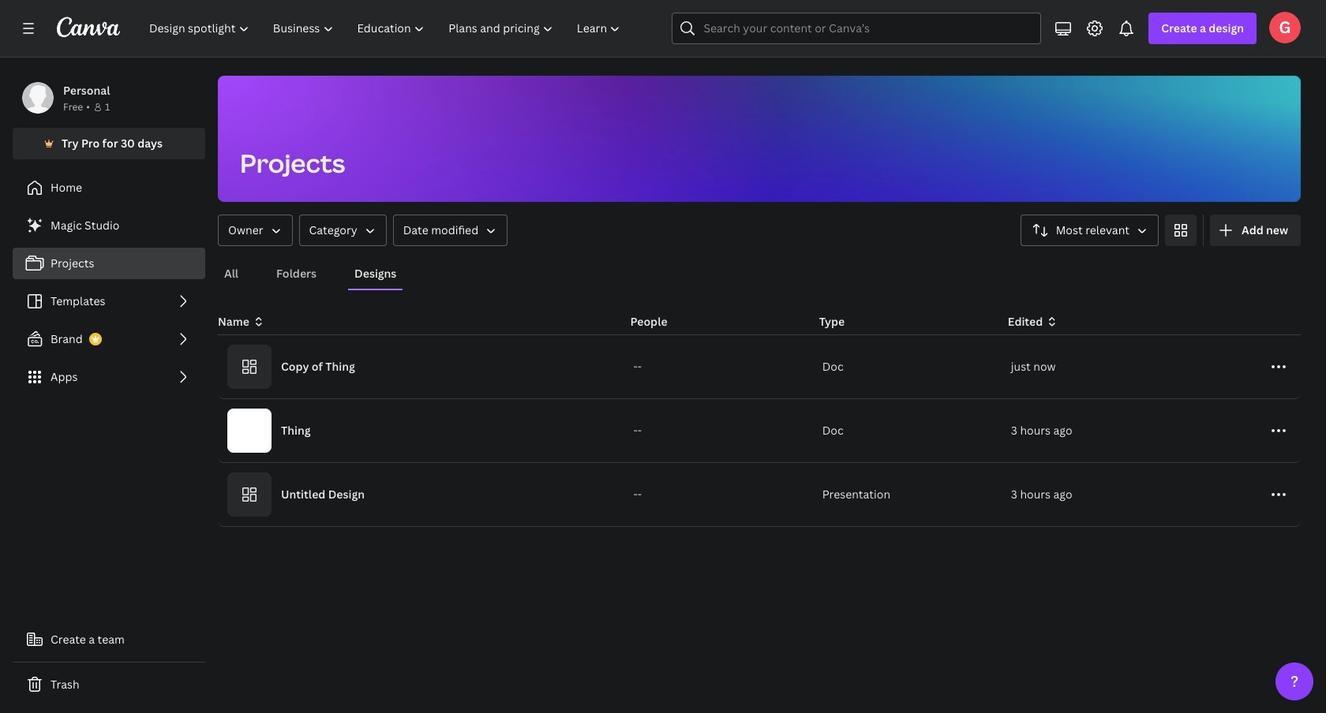 Task type: locate. For each thing, give the bounding box(es) containing it.
top level navigation element
[[139, 13, 634, 44]]

Date modified button
[[393, 215, 508, 246]]

genericname382024 image
[[1270, 12, 1301, 43]]

list
[[13, 210, 205, 393]]

Category button
[[299, 215, 387, 246]]

None search field
[[672, 13, 1042, 44]]



Task type: describe. For each thing, give the bounding box(es) containing it.
genericname382024 image
[[1270, 12, 1301, 43]]

Sort by button
[[1021, 215, 1159, 246]]

Search search field
[[704, 13, 1010, 43]]

Owner button
[[218, 215, 293, 246]]



Task type: vqa. For each thing, say whether or not it's contained in the screenshot.
Date modified button
yes



